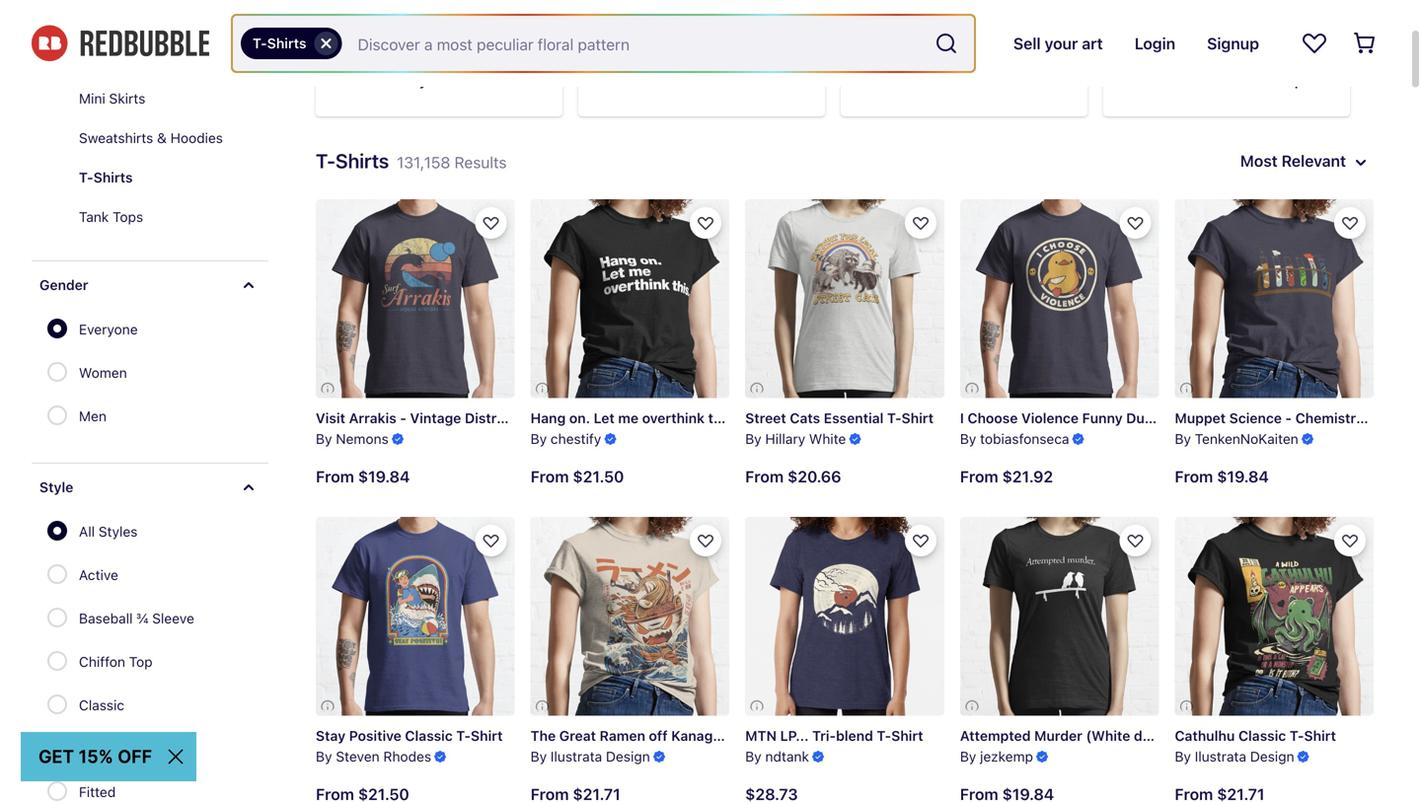 Task type: vqa. For each thing, say whether or not it's contained in the screenshot.


Task type: describe. For each thing, give the bounding box(es) containing it.
from $21.50
[[531, 467, 624, 486]]

the great ramen off kanagawa classic t-shirt image
[[531, 517, 730, 716]]

design for t-
[[1250, 748, 1295, 765]]

by chestify
[[531, 431, 601, 447]]

women
[[79, 365, 127, 381]]

hang on. let me overthink this. classic t-shirt image
[[531, 199, 730, 398]]

0 horizontal spatial shirts
[[93, 169, 133, 186]]

attempted murder (white design) essential t-shirt image
[[960, 517, 1159, 716]]

active
[[79, 567, 118, 583]]

by up from $21.92
[[960, 431, 977, 447]]

tank tops button
[[63, 197, 268, 237]]

the great ramen off kanagawa classic t-shirt
[[531, 728, 841, 744]]

from $19.84 for nemons
[[316, 467, 410, 486]]

stay positive classic t-shirt
[[316, 728, 503, 744]]

style option group
[[47, 511, 206, 802]]

tank tops
[[79, 209, 143, 225]]

essential inside style option group
[[79, 741, 136, 757]]

cathulhu classic t-shirt
[[1175, 728, 1336, 744]]

0 vertical spatial &
[[1266, 73, 1276, 89]]

jezkemp
[[980, 748, 1033, 765]]

stay
[[316, 728, 346, 744]]

from for tenkennokaiten
[[1175, 467, 1213, 486]]

positive
[[349, 728, 402, 744]]

$21.50
[[573, 467, 624, 486]]

-
[[1286, 410, 1292, 427]]

by steven rhodes
[[316, 748, 431, 765]]

men's t‑shirts link
[[841, 0, 1088, 116]]

by for mtn lp... tri-blend t-shirt
[[745, 748, 762, 765]]

by tenkennokaiten
[[1175, 431, 1299, 447]]

from for chestify
[[531, 467, 569, 486]]

by for attempted murder (white design) essential t-shirt
[[960, 748, 977, 765]]

ramen
[[600, 728, 645, 744]]

science
[[1230, 410, 1282, 427]]

by left nemons
[[316, 431, 332, 447]]

attempted murder (white design) essential t-shirt
[[960, 728, 1298, 744]]

T-Shirts field
[[233, 16, 974, 71]]

steven
[[336, 748, 380, 765]]

style
[[39, 479, 73, 496]]

t‑shirts for baby
[[431, 73, 485, 89]]

chestify
[[551, 431, 601, 447]]

classic right cathulhu
[[1239, 728, 1286, 744]]

baby t‑shirts
[[394, 73, 485, 89]]

style button
[[32, 464, 268, 511]]

by for muppet science - chemistry  classic t
[[1175, 431, 1191, 447]]

hillary
[[765, 431, 806, 447]]

classic inside style option group
[[79, 697, 124, 714]]

all styles
[[79, 524, 138, 540]]

t‑shirts for men's
[[959, 73, 1013, 89]]

from for tobiasfonseca
[[960, 467, 999, 486]]

$21.92
[[1003, 467, 1053, 486]]

this.
[[708, 410, 738, 427]]

skirts
[[109, 90, 145, 107]]

cats
[[790, 410, 820, 427]]

t
[[1419, 410, 1421, 427]]

2 horizontal spatial essential
[[1188, 728, 1248, 744]]

mtn lp... tri-blend t-shirt image
[[745, 517, 944, 716]]

muppet science - chemistry  classic t-shirt image
[[1175, 199, 1374, 398]]

$20.66
[[788, 467, 841, 486]]

mini
[[79, 90, 105, 107]]

stay positive classic t-shirt image
[[316, 517, 515, 716]]

all
[[79, 524, 95, 540]]

t‑shirts for women's
[[1208, 73, 1262, 89]]

mini skirts
[[79, 90, 145, 107]]

cathulhu classic t-shirt image
[[1175, 517, 1374, 716]]

by ilustrata design for classic
[[1175, 748, 1295, 765]]

from $21.92
[[960, 467, 1053, 486]]

results
[[455, 153, 507, 172]]

by ndtank
[[745, 748, 809, 765]]

by ilustrata design for great
[[531, 748, 650, 765]]

sweatshirts & hoodies
[[79, 130, 223, 146]]

men
[[79, 408, 107, 424]]

& inside button
[[157, 130, 167, 146]]

mtn
[[745, 728, 777, 744]]

baseball ¾ sleeve
[[79, 611, 194, 627]]

leggings
[[79, 51, 137, 67]]

$19.84 for nemons
[[358, 467, 410, 486]]

kids t‑shirts
[[659, 73, 745, 89]]

by nemons
[[316, 431, 389, 447]]

redbubble logo image
[[32, 25, 209, 61]]

dresses button
[[63, 0, 268, 39]]

mini skirts button
[[63, 79, 268, 118]]

by for street cats essential t-shirt
[[745, 431, 762, 447]]

nemons
[[336, 431, 389, 447]]

ndtank
[[765, 748, 809, 765]]

by for stay positive classic t-shirt
[[316, 748, 332, 765]]

shirts inside t-shirts field
[[267, 35, 307, 51]]

murder
[[1035, 728, 1083, 744]]

women's t‑shirts & tops
[[1143, 73, 1311, 89]]

baby
[[394, 73, 427, 89]]

chiffon
[[79, 654, 125, 670]]



Task type: locate. For each thing, give the bounding box(es) containing it.
by down 'hang'
[[531, 431, 547, 447]]

classic up rhodes
[[405, 728, 453, 744]]

from left $21.92
[[960, 467, 999, 486]]

chemistry
[[1296, 410, 1364, 427]]

street cats essential t-shirt image
[[745, 199, 944, 398]]

fitted
[[79, 784, 116, 801]]

rhodes
[[383, 748, 431, 765]]

by down muppet
[[1175, 431, 1191, 447]]

by for the great ramen off kanagawa classic t-shirt
[[531, 748, 547, 765]]

1 from $19.84 from the left
[[316, 467, 410, 486]]

cathulhu
[[1175, 728, 1235, 744]]

essential right design)
[[1188, 728, 1248, 744]]

lp...
[[780, 728, 809, 744]]

& left hoodies
[[157, 130, 167, 146]]

kanagawa
[[671, 728, 739, 744]]

& right women's
[[1266, 73, 1276, 89]]

hang
[[531, 410, 566, 427]]

tank
[[79, 209, 109, 225]]

2 by ilustrata design from the left
[[1175, 748, 1295, 765]]

design
[[606, 748, 650, 765], [1250, 748, 1295, 765]]

from
[[316, 467, 354, 486], [531, 467, 569, 486], [745, 467, 784, 486], [960, 467, 999, 486], [1175, 467, 1213, 486]]

t‑shirts right women's
[[1208, 73, 1262, 89]]

tops inside "button"
[[113, 209, 143, 225]]

top
[[129, 654, 153, 670]]

great
[[559, 728, 596, 744]]

by tobiasfonseca
[[960, 431, 1070, 447]]

tri-
[[812, 728, 836, 744]]

0 horizontal spatial design
[[606, 748, 650, 765]]

1 horizontal spatial design
[[1250, 748, 1295, 765]]

classic down chiffon
[[79, 697, 124, 714]]

design down cathulhu classic t-shirt
[[1250, 748, 1295, 765]]

kids
[[659, 73, 688, 89]]

sweatshirts & hoodies button
[[63, 118, 268, 158]]

from $19.84 down nemons
[[316, 467, 410, 486]]

women's
[[1143, 73, 1205, 89]]

1 t‑shirts from the left
[[431, 73, 485, 89]]

None radio
[[47, 319, 67, 339], [47, 362, 67, 382], [47, 406, 67, 425], [47, 521, 67, 541], [47, 608, 67, 628], [47, 651, 67, 671], [47, 695, 67, 715], [47, 782, 67, 801], [47, 319, 67, 339], [47, 362, 67, 382], [47, 406, 67, 425], [47, 521, 67, 541], [47, 608, 67, 628], [47, 651, 67, 671], [47, 695, 67, 715], [47, 782, 67, 801]]

t‑shirts right baby
[[431, 73, 485, 89]]

131,158
[[397, 153, 450, 172]]

$19.84 down nemons
[[358, 467, 410, 486]]

t-
[[253, 35, 267, 51], [316, 149, 336, 172], [79, 169, 93, 186], [792, 410, 807, 427], [887, 410, 902, 427], [456, 728, 471, 744], [794, 728, 809, 744], [877, 728, 891, 744], [1251, 728, 1266, 744], [1290, 728, 1304, 744]]

muppet science - chemistry  classic t
[[1175, 410, 1421, 427]]

3 from from the left
[[745, 467, 784, 486]]

by for cathulhu classic t-shirt
[[1175, 748, 1191, 765]]

essential up white
[[824, 410, 884, 427]]

1 ilustrata from the left
[[551, 748, 602, 765]]

1 horizontal spatial from $19.84
[[1175, 467, 1269, 486]]

2 t‑shirts from the left
[[691, 73, 745, 89]]

Search term search field
[[342, 16, 927, 71]]

classic
[[741, 410, 789, 427], [1368, 410, 1416, 427], [79, 697, 124, 714], [405, 728, 453, 744], [743, 728, 791, 744], [1239, 728, 1286, 744]]

i choose violence funny duck by tobe fonseca classic t-shirt image
[[960, 199, 1159, 398]]

by ilustrata design down great
[[531, 748, 650, 765]]

men's
[[915, 73, 956, 89]]

design)
[[1134, 728, 1184, 744]]

me
[[618, 410, 639, 427]]

essential
[[824, 410, 884, 427], [1188, 728, 1248, 744], [79, 741, 136, 757]]

tenkennokaiten
[[1195, 431, 1299, 447]]

kids t‑shirts link
[[578, 0, 825, 116]]

3 t‑shirts from the left
[[959, 73, 1013, 89]]

t‑shirts
[[431, 73, 485, 89], [691, 73, 745, 89], [959, 73, 1013, 89], [1208, 73, 1262, 89]]

by ilustrata design down cathulhu classic t-shirt
[[1175, 748, 1295, 765]]

ilustrata down cathulhu
[[1195, 748, 1247, 765]]

ilustrata for classic
[[1195, 748, 1247, 765]]

t-shirts button inside field
[[241, 28, 342, 59]]

t-shirts 131,158 results
[[316, 149, 507, 172]]

1 from from the left
[[316, 467, 354, 486]]

2 ilustrata from the left
[[1195, 748, 1247, 765]]

None radio
[[47, 565, 67, 584]]

5 from from the left
[[1175, 467, 1213, 486]]

women's t‑shirts & tops link
[[1104, 0, 1350, 116]]

by hillary white
[[745, 431, 846, 447]]

from for nemons
[[316, 467, 354, 486]]

ilustrata down great
[[551, 748, 602, 765]]

0 vertical spatial t-shirts button
[[241, 28, 342, 59]]

from $19.84 for tenkennokaiten
[[1175, 467, 1269, 486]]

muppet
[[1175, 410, 1226, 427]]

1 horizontal spatial by ilustrata design
[[1175, 748, 1295, 765]]

0 horizontal spatial by ilustrata design
[[531, 748, 650, 765]]

essential up fitted
[[79, 741, 136, 757]]

blend
[[836, 728, 873, 744]]

0 horizontal spatial $19.84
[[358, 467, 410, 486]]

by down street at the right bottom
[[745, 431, 762, 447]]

$19.84 down tenkennokaiten at the bottom right of page
[[1217, 467, 1269, 486]]

from down by nemons
[[316, 467, 354, 486]]

men's t‑shirts
[[915, 73, 1013, 89]]

from $20.66
[[745, 467, 841, 486]]

1 horizontal spatial &
[[1266, 73, 1276, 89]]

2 from from the left
[[531, 467, 569, 486]]

1 horizontal spatial essential
[[824, 410, 884, 427]]

street cats essential t-shirt
[[745, 410, 934, 427]]

1 horizontal spatial tops
[[1279, 73, 1311, 89]]

attempted
[[960, 728, 1031, 744]]

baseball
[[79, 611, 133, 627]]

t‑shirts for kids
[[691, 73, 745, 89]]

1 horizontal spatial ilustrata
[[1195, 748, 1247, 765]]

ilustrata for great
[[551, 748, 602, 765]]

1 by ilustrata design from the left
[[531, 748, 650, 765]]

ilustrata
[[551, 748, 602, 765], [1195, 748, 1247, 765]]

0 vertical spatial t-shirts
[[253, 35, 307, 51]]

by jezkemp
[[960, 748, 1033, 765]]

everyone
[[79, 321, 138, 338]]

visit arrakis - vintage distressed surf - dune - sci fi classic t-shirt image
[[316, 199, 515, 398]]

classic up the hillary
[[741, 410, 789, 427]]

from $19.84 down by tenkennokaiten
[[1175, 467, 1269, 486]]

1 vertical spatial tops
[[113, 209, 143, 225]]

design down ramen
[[606, 748, 650, 765]]

by
[[316, 431, 332, 447], [531, 431, 547, 447], [745, 431, 762, 447], [960, 431, 977, 447], [1175, 431, 1191, 447], [316, 748, 332, 765], [531, 748, 547, 765], [745, 748, 762, 765], [960, 748, 977, 765], [1175, 748, 1191, 765]]

sleeve
[[152, 611, 194, 627]]

t-shirts
[[253, 35, 307, 51], [79, 169, 133, 186]]

1 horizontal spatial $19.84
[[1217, 467, 1269, 486]]

by down the
[[531, 748, 547, 765]]

t-shirts button
[[241, 28, 342, 59], [63, 158, 268, 197]]

let
[[594, 410, 615, 427]]

by down stay
[[316, 748, 332, 765]]

0 horizontal spatial essential
[[79, 741, 136, 757]]

t‑shirts right "men's"
[[959, 73, 1013, 89]]

t-shirts inside field
[[253, 35, 307, 51]]

¾
[[136, 611, 148, 627]]

0 vertical spatial tops
[[1279, 73, 1311, 89]]

from down by tenkennokaiten
[[1175, 467, 1213, 486]]

by down mtn
[[745, 748, 762, 765]]

shirts
[[267, 35, 307, 51], [336, 149, 389, 172], [93, 169, 133, 186]]

1 vertical spatial t-shirts button
[[63, 158, 268, 197]]

baby t‑shirts link
[[316, 0, 563, 116]]

classic left t
[[1368, 410, 1416, 427]]

overthink
[[642, 410, 705, 427]]

dresses
[[79, 11, 130, 28]]

$19.84 for tenkennokaiten
[[1217, 467, 1269, 486]]

from down the by chestify
[[531, 467, 569, 486]]

t- inside field
[[253, 35, 267, 51]]

t‑shirts right kids
[[691, 73, 745, 89]]

from down the hillary
[[745, 467, 784, 486]]

gender button
[[32, 262, 268, 309]]

4 from from the left
[[960, 467, 999, 486]]

$19.84
[[358, 467, 410, 486], [1217, 467, 1269, 486]]

1 $19.84 from the left
[[358, 467, 410, 486]]

chiffon top
[[79, 654, 153, 670]]

2 from $19.84 from the left
[[1175, 467, 1269, 486]]

1 horizontal spatial t-shirts
[[253, 35, 307, 51]]

&
[[1266, 73, 1276, 89], [157, 130, 167, 146]]

(white
[[1086, 728, 1131, 744]]

0 horizontal spatial &
[[157, 130, 167, 146]]

street
[[745, 410, 786, 427]]

0 horizontal spatial tops
[[113, 209, 143, 225]]

0 horizontal spatial t-shirts
[[79, 169, 133, 186]]

the
[[531, 728, 556, 744]]

1 horizontal spatial shirts
[[267, 35, 307, 51]]

gender option group
[[47, 309, 150, 439]]

0 horizontal spatial from $19.84
[[316, 467, 410, 486]]

from for hillary
[[745, 467, 784, 486]]

by for hang on. let me overthink this. classic t-shirt
[[531, 431, 547, 447]]

0 horizontal spatial ilustrata
[[551, 748, 602, 765]]

1 vertical spatial &
[[157, 130, 167, 146]]

1 vertical spatial t-shirts
[[79, 169, 133, 186]]

off
[[649, 728, 668, 744]]

2 horizontal spatial shirts
[[336, 149, 389, 172]]

by down attempted
[[960, 748, 977, 765]]

white
[[809, 431, 846, 447]]

2 $19.84 from the left
[[1217, 467, 1269, 486]]

design for ramen
[[606, 748, 650, 765]]

mtn lp... tri-blend t-shirt
[[745, 728, 924, 744]]

none radio inside style option group
[[47, 565, 67, 584]]

by down cathulhu
[[1175, 748, 1191, 765]]

1 design from the left
[[606, 748, 650, 765]]

4 t‑shirts from the left
[[1208, 73, 1262, 89]]

sweatshirts
[[79, 130, 153, 146]]

on.
[[569, 410, 590, 427]]

gender
[[39, 277, 88, 293]]

tobiasfonseca
[[980, 431, 1070, 447]]

styles
[[99, 524, 138, 540]]

classic up 'by ndtank'
[[743, 728, 791, 744]]

2 design from the left
[[1250, 748, 1295, 765]]



